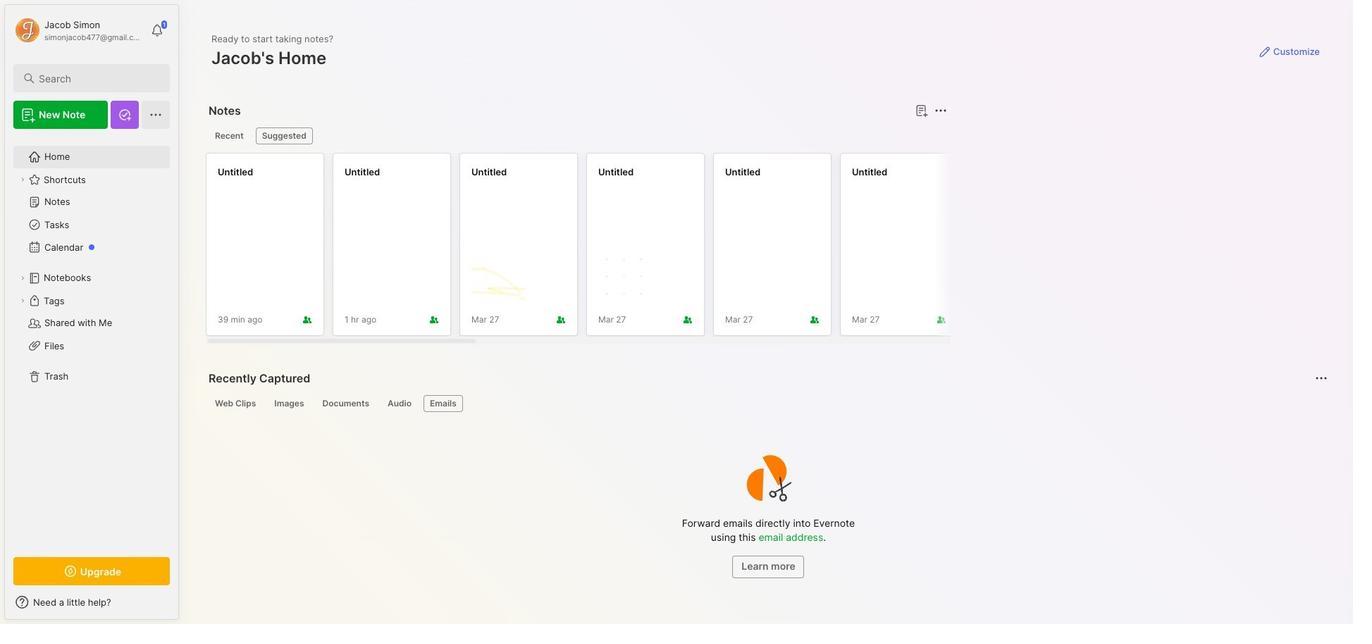 Task type: locate. For each thing, give the bounding box(es) containing it.
1 thumbnail image from the left
[[472, 251, 525, 305]]

2 tab list from the top
[[209, 396, 1326, 412]]

1 vertical spatial more actions field
[[1312, 369, 1332, 389]]

0 vertical spatial tab list
[[209, 128, 945, 145]]

0 vertical spatial more actions field
[[931, 101, 951, 121]]

row group
[[206, 153, 1354, 345]]

Search text field
[[39, 72, 157, 85]]

1 vertical spatial tab list
[[209, 396, 1326, 412]]

None search field
[[39, 70, 157, 87]]

main element
[[0, 0, 183, 625]]

1 horizontal spatial more actions field
[[1312, 369, 1332, 389]]

0 horizontal spatial thumbnail image
[[472, 251, 525, 305]]

tab
[[209, 128, 250, 145], [256, 128, 313, 145], [209, 396, 263, 412], [268, 396, 311, 412], [316, 396, 376, 412], [381, 396, 418, 412], [424, 396, 463, 412]]

tree
[[5, 137, 178, 545]]

thumbnail image
[[472, 251, 525, 305], [599, 251, 652, 305]]

tab list
[[209, 128, 945, 145], [209, 396, 1326, 412]]

1 horizontal spatial thumbnail image
[[599, 251, 652, 305]]

More actions field
[[931, 101, 951, 121], [1312, 369, 1332, 389]]



Task type: vqa. For each thing, say whether or not it's contained in the screenshot.
topmost just now
no



Task type: describe. For each thing, give the bounding box(es) containing it.
tree inside main element
[[5, 137, 178, 545]]

none search field inside main element
[[39, 70, 157, 87]]

Account field
[[13, 16, 144, 44]]

expand tags image
[[18, 297, 27, 305]]

click to collapse image
[[178, 599, 189, 616]]

1 tab list from the top
[[209, 128, 945, 145]]

expand notebooks image
[[18, 274, 27, 283]]

more actions image
[[933, 102, 950, 119]]

WHAT'S NEW field
[[5, 592, 178, 614]]

more actions image
[[1314, 370, 1331, 387]]

0 horizontal spatial more actions field
[[931, 101, 951, 121]]

2 thumbnail image from the left
[[599, 251, 652, 305]]



